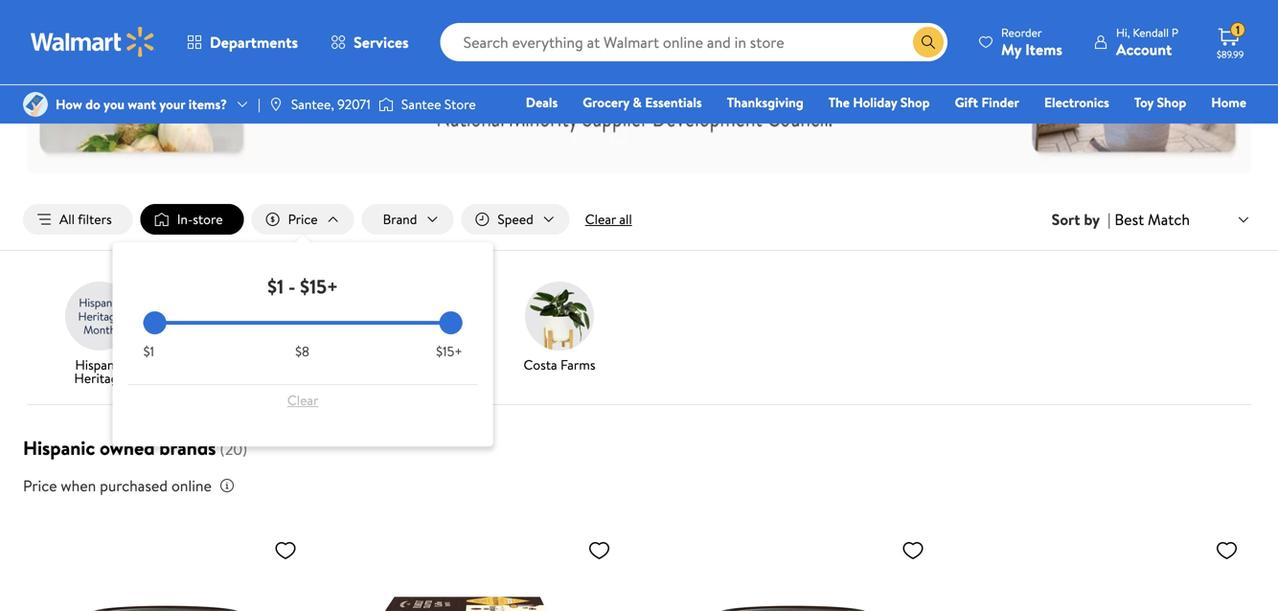 Task type: describe. For each thing, give the bounding box(es) containing it.
& inside f. gavina & sons
[[468, 356, 477, 374]]

hispanic-owned. at least 51% ownership, certified by the national minority supplier development council. image
[[27, 0, 1252, 173]]

clear for clear
[[287, 391, 319, 410]]

$15 range field
[[143, 321, 462, 325]]

gift finder
[[955, 93, 1020, 112]]

0 horizontal spatial $15+
[[300, 273, 338, 300]]

razbaby razbuddy teether holder - detachable razberry teether tan 0m+ - sloth image
[[968, 531, 1246, 611]]

0 horizontal spatial |
[[258, 95, 261, 114]]

sort
[[1052, 209, 1080, 230]]

1 shop from the left
[[901, 93, 930, 112]]

add to favorites list, don francisco's coffee hawaiian hazelnut flavored medium roast k-cup compatible coffee pods, 24 ct image
[[588, 539, 611, 563]]

departments
[[210, 32, 298, 53]]

grocery & essentials link
[[574, 92, 711, 113]]

legal information image
[[219, 478, 235, 494]]

purchased
[[100, 475, 168, 496]]

services button
[[314, 19, 425, 65]]

$1 range field
[[143, 321, 462, 325]]

home fashion
[[957, 93, 1247, 138]]

walmart+ link
[[1181, 119, 1255, 139]]

shop all image
[[180, 282, 249, 351]]

sons
[[431, 369, 458, 388]]

all filters button
[[23, 204, 133, 235]]

when
[[61, 475, 96, 496]]

1
[[1236, 22, 1240, 38]]

departments button
[[171, 19, 314, 65]]

p
[[1172, 24, 1179, 41]]

walmart+
[[1190, 120, 1247, 138]]

f. gavina & sons link
[[395, 282, 494, 389]]

badia spices link
[[280, 282, 379, 376]]

costa
[[524, 356, 557, 374]]

you
[[104, 95, 124, 114]]

 image for santee, 92071
[[268, 97, 284, 112]]

owned
[[100, 435, 155, 462]]

all
[[59, 210, 75, 229]]

2 shop from the left
[[1157, 93, 1187, 112]]

brands
[[159, 435, 216, 462]]

home
[[1212, 93, 1247, 112]]

costa farms
[[524, 356, 596, 374]]

price when purchased online
[[23, 475, 212, 496]]

fashion link
[[948, 119, 1010, 139]]

debit
[[1132, 120, 1165, 138]]

add to favorites list, don francisco's coffee vanilla nut, medium roast, ground coffee, 12 oz image
[[902, 539, 925, 563]]

home link
[[1203, 92, 1255, 113]]

the holiday shop
[[829, 93, 930, 112]]

the holiday shop link
[[820, 92, 939, 113]]

store
[[193, 210, 223, 229]]

services
[[354, 32, 409, 53]]

1 vertical spatial $15+
[[436, 342, 462, 361]]

one debit link
[[1091, 119, 1173, 139]]

badia
[[294, 356, 325, 374]]

hispanic heritage
[[74, 356, 125, 388]]

best match
[[1115, 209, 1190, 230]]

toy shop
[[1134, 93, 1187, 112]]

don francisco's coffee 100% colombia supremo, ground coffee, medium roast, 12 oz image
[[27, 531, 305, 611]]

in-
[[177, 210, 193, 229]]

search icon image
[[921, 34, 936, 50]]

$1 for $1 - $15+
[[268, 273, 284, 300]]

in-store button
[[141, 204, 244, 235]]

hispanic heritage link
[[50, 282, 149, 389]]

clear all button
[[578, 204, 640, 235]]

sort by |
[[1052, 209, 1111, 230]]

gavina
[[425, 356, 465, 374]]

hi,
[[1116, 24, 1130, 41]]

(20)
[[220, 439, 247, 460]]

hispanic heritage image
[[65, 282, 134, 351]]

santee store
[[401, 95, 476, 114]]

hispanic for owned
[[23, 435, 95, 462]]

reorder
[[1001, 24, 1042, 41]]

best
[[1115, 209, 1144, 230]]

toy shop link
[[1126, 92, 1195, 113]]

clear for clear all
[[585, 210, 616, 229]]

store
[[444, 95, 476, 114]]

in-store
[[177, 210, 223, 229]]

clear button
[[143, 385, 462, 416]]

one debit
[[1100, 120, 1165, 138]]

sort and filter section element
[[0, 189, 1278, 250]]

$1 for $1
[[143, 342, 154, 361]]

hi, kendall p account
[[1116, 24, 1179, 60]]

best match button
[[1111, 207, 1255, 232]]

santee,
[[291, 95, 334, 114]]

badia spices image
[[295, 282, 364, 351]]

essentials
[[645, 93, 702, 112]]

one
[[1100, 120, 1129, 138]]

add to favorites list, don francisco's coffee 100% colombia supremo, ground coffee, medium roast, 12 oz image
[[274, 539, 297, 563]]

brand
[[383, 210, 417, 229]]



Task type: locate. For each thing, give the bounding box(es) containing it.
items
[[1025, 39, 1063, 60]]

do
[[85, 95, 100, 114]]

deals
[[526, 93, 558, 112]]

0 horizontal spatial shop
[[901, 93, 930, 112]]

 image right 92071
[[378, 95, 394, 114]]

0 horizontal spatial  image
[[268, 97, 284, 112]]

1 vertical spatial $1
[[143, 342, 154, 361]]

brand button
[[362, 204, 454, 235]]

Walmart Site-Wide search field
[[440, 23, 948, 61]]

| right items?
[[258, 95, 261, 114]]

electronics
[[1044, 93, 1110, 112]]

don francisco's coffee vanilla nut, medium roast, ground coffee, 12 oz image
[[655, 531, 932, 611]]

my
[[1001, 39, 1022, 60]]

price for price
[[288, 210, 318, 229]]

reorder my items
[[1001, 24, 1063, 60]]

1 horizontal spatial clear
[[585, 210, 616, 229]]

want
[[128, 95, 156, 114]]

0 vertical spatial &
[[633, 93, 642, 112]]

hispanic inside hispanic heritage
[[75, 356, 124, 374]]

0 horizontal spatial clear
[[287, 391, 319, 410]]

 image left santee,
[[268, 97, 284, 112]]

0 horizontal spatial $1
[[143, 342, 154, 361]]

0 vertical spatial |
[[258, 95, 261, 114]]

badia spices
[[294, 356, 365, 374]]

0 vertical spatial $15+
[[300, 273, 338, 300]]

1 horizontal spatial $15+
[[436, 342, 462, 361]]

hispanic for heritage
[[75, 356, 124, 374]]

|
[[258, 95, 261, 114], [1108, 209, 1111, 230]]

spices
[[329, 356, 365, 374]]

$15+
[[300, 273, 338, 300], [436, 342, 462, 361]]

$1
[[268, 273, 284, 300], [143, 342, 154, 361]]

$1 left "-"
[[268, 273, 284, 300]]

price inside price 'dropdown button'
[[288, 210, 318, 229]]

hispanic up when on the bottom left
[[23, 435, 95, 462]]

| right by
[[1108, 209, 1111, 230]]

by
[[1084, 209, 1100, 230]]

how do you want your items?
[[56, 95, 227, 114]]

 image
[[378, 95, 394, 114], [268, 97, 284, 112]]

hispanic owned brands (20)
[[23, 435, 247, 462]]

hispanic down hispanic heritage image
[[75, 356, 124, 374]]

grocery & essentials
[[583, 93, 702, 112]]

0 vertical spatial hispanic
[[75, 356, 124, 374]]

f.
[[412, 356, 422, 374]]

all
[[619, 210, 632, 229]]

0 vertical spatial clear
[[585, 210, 616, 229]]

speed
[[498, 210, 534, 229]]

account
[[1116, 39, 1172, 60]]

1 horizontal spatial $1
[[268, 273, 284, 300]]

grocery
[[583, 93, 630, 112]]

clear left all
[[585, 210, 616, 229]]

1 horizontal spatial &
[[633, 93, 642, 112]]

1 vertical spatial price
[[23, 475, 57, 496]]

$15+ up sons
[[436, 342, 462, 361]]

electronics link
[[1036, 92, 1118, 113]]

don francisco's coffee hawaiian hazelnut flavored medium roast k-cup compatible coffee pods, 24 ct image
[[341, 531, 619, 611]]

santee
[[401, 95, 441, 114]]

gift finder link
[[946, 92, 1028, 113]]

 image
[[23, 92, 48, 117]]

santee, 92071
[[291, 95, 371, 114]]

deals link
[[517, 92, 567, 113]]

heritage
[[74, 369, 125, 388]]

shop right holiday
[[901, 93, 930, 112]]

1 horizontal spatial price
[[288, 210, 318, 229]]

finder
[[982, 93, 1020, 112]]

fashion
[[957, 120, 1001, 138]]

1 vertical spatial hispanic
[[23, 435, 95, 462]]

the
[[829, 93, 850, 112]]

1 horizontal spatial |
[[1108, 209, 1111, 230]]

1 vertical spatial |
[[1108, 209, 1111, 230]]

all filters
[[59, 210, 112, 229]]

price button
[[252, 204, 354, 235]]

price
[[288, 210, 318, 229], [23, 475, 57, 496]]

0 vertical spatial $1
[[268, 273, 284, 300]]

how
[[56, 95, 82, 114]]

92071
[[337, 95, 371, 114]]

add to favorites list, razbaby razbuddy teether holder - detachable razberry teether tan 0m+ - sloth image
[[1216, 539, 1239, 563]]

f. gavina & sons
[[412, 356, 477, 388]]

holiday
[[853, 93, 897, 112]]

price up $1 - $15+
[[288, 210, 318, 229]]

clear all
[[585, 210, 632, 229]]

speed button
[[461, 204, 570, 235]]

clear inside "clear" button
[[287, 391, 319, 410]]

your
[[159, 95, 185, 114]]

thanksgiving link
[[718, 92, 812, 113]]

& right grocery
[[633, 93, 642, 112]]

gift
[[955, 93, 978, 112]]

clear down badia
[[287, 391, 319, 410]]

$15+ right "-"
[[300, 273, 338, 300]]

$1 - $15+
[[268, 273, 338, 300]]

Search search field
[[440, 23, 948, 61]]

0 horizontal spatial &
[[468, 356, 477, 374]]

thanksgiving
[[727, 93, 804, 112]]

 image for santee store
[[378, 95, 394, 114]]

1 vertical spatial clear
[[287, 391, 319, 410]]

clear
[[585, 210, 616, 229], [287, 391, 319, 410]]

| inside sort and filter section element
[[1108, 209, 1111, 230]]

registry
[[1026, 120, 1075, 138]]

f. gavina & sons image
[[410, 282, 479, 351]]

hispanic
[[75, 356, 124, 374], [23, 435, 95, 462]]

match
[[1148, 209, 1190, 230]]

costa farms image
[[525, 282, 594, 351]]

$89.99
[[1217, 48, 1244, 61]]

shop right toy
[[1157, 93, 1187, 112]]

0 vertical spatial price
[[288, 210, 318, 229]]

1 horizontal spatial shop
[[1157, 93, 1187, 112]]

toy
[[1134, 93, 1154, 112]]

& right gavina
[[468, 356, 477, 374]]

costa farms link
[[510, 282, 609, 376]]

walmart image
[[31, 27, 155, 57]]

1 horizontal spatial  image
[[378, 95, 394, 114]]

$1 right hispanic heritage
[[143, 342, 154, 361]]

clear inside "clear all" button
[[585, 210, 616, 229]]

registry link
[[1017, 119, 1084, 139]]

online
[[171, 475, 212, 496]]

farms
[[561, 356, 596, 374]]

-
[[288, 273, 296, 300]]

items?
[[188, 95, 227, 114]]

kendall
[[1133, 24, 1169, 41]]

price left when on the bottom left
[[23, 475, 57, 496]]

1 vertical spatial &
[[468, 356, 477, 374]]

0 horizontal spatial price
[[23, 475, 57, 496]]

price for price when purchased online
[[23, 475, 57, 496]]

filters
[[78, 210, 112, 229]]



Task type: vqa. For each thing, say whether or not it's contained in the screenshot.
Dec
no



